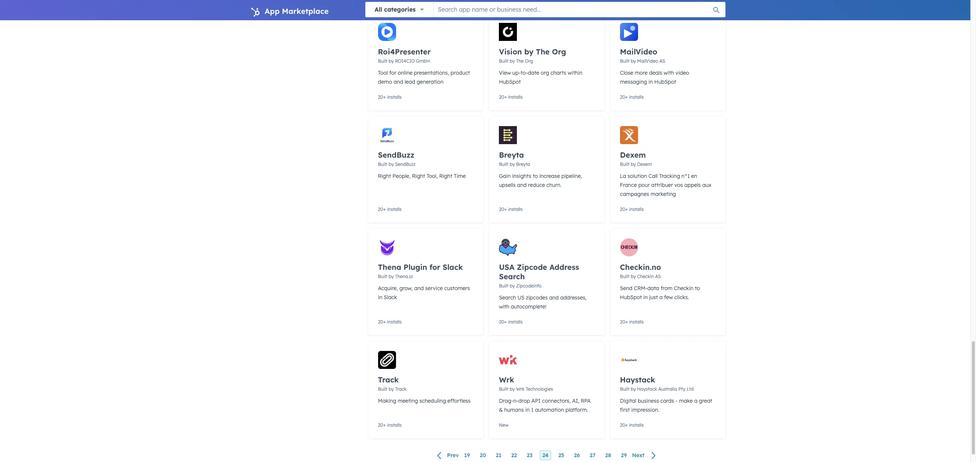 Task type: vqa. For each thing, say whether or not it's contained in the screenshot.
Manage views link
no



Task type: locate. For each thing, give the bounding box(es) containing it.
haystack up digital
[[621, 375, 656, 384]]

for right tool
[[390, 69, 397, 76]]

0 horizontal spatial checkin
[[638, 274, 654, 279]]

20 + installs down acquire,
[[378, 319, 402, 325]]

to right from
[[695, 285, 701, 292]]

a
[[660, 294, 663, 301], [695, 398, 698, 404]]

right left tool,
[[412, 173, 425, 179]]

make
[[680, 398, 693, 404]]

1 vertical spatial sendbuzz
[[395, 161, 416, 167]]

2 horizontal spatial right
[[440, 173, 453, 179]]

breyta
[[499, 150, 524, 160], [517, 161, 531, 167]]

by up 'solution'
[[631, 161, 636, 167]]

business
[[638, 398, 660, 404]]

drag-n-drop api connectors, ai, rpa & humans in 1 automation platform.
[[499, 398, 591, 413]]

search inside search us zipcodes and addresses, with autocomplete!
[[499, 294, 516, 301]]

haystack up business
[[638, 386, 658, 392]]

0 vertical spatial haystack
[[621, 375, 656, 384]]

built inside thena plugin for slack built by thena.ai
[[378, 274, 388, 279]]

search us zipcodes and addresses, with autocomplete!
[[499, 294, 587, 310]]

right left people,
[[378, 173, 391, 179]]

by up gain
[[510, 161, 515, 167]]

20 for dexem
[[621, 206, 626, 212]]

making
[[378, 398, 397, 404]]

the up org
[[536, 47, 550, 56]]

in down deals
[[649, 78, 653, 85]]

built inside track built by track
[[378, 386, 388, 392]]

built for dexem
[[621, 161, 630, 167]]

wrk up drop
[[517, 386, 525, 392]]

0 horizontal spatial a
[[660, 294, 663, 301]]

in left just at the right bottom of the page
[[644, 294, 648, 301]]

2 search from the top
[[499, 294, 516, 301]]

by inside haystack built by haystack australia pty ltd
[[631, 386, 636, 392]]

by for track
[[389, 386, 394, 392]]

1 horizontal spatial right
[[412, 173, 425, 179]]

with right deals
[[664, 69, 675, 76]]

built inside "checkin.no built by checkin as"
[[621, 274, 630, 279]]

hubspot inside close more deals with ‍video messaging in hubspot
[[655, 78, 677, 85]]

1 vertical spatial track
[[395, 386, 407, 392]]

built inside sendbuzz built by sendbuzz
[[378, 161, 388, 167]]

by left the roi4cio
[[389, 58, 394, 64]]

1 horizontal spatial a
[[695, 398, 698, 404]]

people,
[[393, 173, 411, 179]]

dexem
[[621, 150, 646, 160], [638, 161, 653, 167]]

time
[[454, 173, 466, 179]]

installs down people,
[[387, 206, 402, 212]]

mailvideo built by mailvideo as
[[621, 47, 666, 64]]

and right zipcodes
[[550, 294, 559, 301]]

0 vertical spatial mailvideo
[[621, 47, 658, 56]]

just
[[650, 294, 659, 301]]

0 vertical spatial wrk
[[499, 375, 515, 384]]

by up the making
[[389, 386, 394, 392]]

0 vertical spatial a
[[660, 294, 663, 301]]

a right just at the right bottom of the page
[[660, 294, 663, 301]]

track
[[378, 375, 399, 384], [395, 386, 407, 392]]

and right grow,
[[415, 285, 424, 292]]

1 horizontal spatial the
[[536, 47, 550, 56]]

by up people,
[[389, 161, 394, 167]]

2 horizontal spatial hubspot
[[655, 78, 677, 85]]

up-
[[513, 69, 521, 76]]

1 vertical spatial to
[[695, 285, 701, 292]]

checkin inside "checkin.no built by checkin as"
[[638, 274, 654, 279]]

0 vertical spatial sendbuzz
[[378, 150, 415, 160]]

slack up customers
[[443, 262, 463, 272]]

27
[[590, 452, 596, 459]]

and
[[394, 78, 403, 85], [518, 182, 527, 188], [415, 285, 424, 292], [550, 294, 559, 301]]

slack inside thena plugin for slack built by thena.ai
[[443, 262, 463, 272]]

1 search from the top
[[499, 272, 525, 281]]

by up digital
[[631, 386, 636, 392]]

0 vertical spatial search
[[499, 272, 525, 281]]

built inside breyta built by breyta
[[499, 161, 509, 167]]

hubspot for vision
[[499, 78, 521, 85]]

built for breyta
[[499, 161, 509, 167]]

1 vertical spatial wrk
[[517, 386, 525, 392]]

sendbuzz built by sendbuzz
[[378, 150, 416, 167]]

haystack
[[621, 375, 656, 384], [638, 386, 658, 392]]

by inside dexem built by dexem
[[631, 161, 636, 167]]

0 horizontal spatial wrk
[[499, 375, 515, 384]]

20 + installs
[[378, 94, 402, 100], [499, 94, 523, 100], [621, 94, 644, 100], [378, 206, 402, 212], [499, 206, 523, 212], [621, 206, 644, 212], [378, 319, 402, 325], [499, 319, 523, 325], [621, 319, 644, 325], [378, 422, 402, 428], [621, 422, 644, 428]]

1 vertical spatial with
[[499, 303, 510, 310]]

3 right from the left
[[440, 173, 453, 179]]

with left autocomplete!
[[499, 303, 510, 310]]

built inside mailvideo built by mailvideo as
[[621, 58, 630, 64]]

installs down campagnes
[[630, 206, 644, 212]]

for
[[390, 69, 397, 76], [430, 262, 441, 272]]

rpa
[[581, 398, 591, 404]]

1 horizontal spatial wrk
[[517, 386, 525, 392]]

1 vertical spatial search
[[499, 294, 516, 301]]

checkin up clicks.
[[675, 285, 694, 292]]

product
[[451, 69, 470, 76]]

right right tool,
[[440, 173, 453, 179]]

20 + installs down up-
[[499, 94, 523, 100]]

ai,
[[573, 398, 580, 404]]

1 vertical spatial the
[[517, 58, 524, 64]]

built inside dexem built by dexem
[[621, 161, 630, 167]]

1 vertical spatial as
[[656, 274, 661, 279]]

1 vertical spatial mailvideo
[[638, 58, 659, 64]]

in left 1
[[526, 407, 530, 413]]

grow,
[[400, 285, 413, 292]]

search left us
[[499, 294, 516, 301]]

lead
[[405, 78, 416, 85]]

org up date
[[525, 58, 533, 64]]

and inside acquire, grow, and service customers in slack
[[415, 285, 424, 292]]

track up meeting in the left of the page
[[395, 386, 407, 392]]

prev button
[[433, 451, 462, 461]]

and down insights
[[518, 182, 527, 188]]

by inside breyta built by breyta
[[510, 161, 515, 167]]

0 horizontal spatial the
[[517, 58, 524, 64]]

installs for track
[[387, 422, 402, 428]]

track up the making
[[378, 375, 399, 384]]

to
[[533, 173, 538, 179], [695, 285, 701, 292]]

0 vertical spatial to
[[533, 173, 538, 179]]

and down online
[[394, 78, 403, 85]]

0 vertical spatial the
[[536, 47, 550, 56]]

installs down impression.
[[630, 422, 644, 428]]

la
[[621, 173, 627, 179]]

built inside usa zipcode address search built by zipcodeinfo
[[499, 283, 509, 289]]

crm-
[[634, 285, 648, 292]]

by for mailvideo
[[631, 58, 636, 64]]

+ for mailvideo
[[626, 94, 628, 100]]

hubspot down deals
[[655, 78, 677, 85]]

20 + installs down messaging
[[621, 94, 644, 100]]

autocomplete!
[[511, 303, 547, 310]]

1 horizontal spatial for
[[430, 262, 441, 272]]

by for haystack
[[631, 386, 636, 392]]

built for wrk
[[499, 386, 509, 392]]

as
[[660, 58, 666, 64], [656, 274, 661, 279]]

breyta up insights
[[517, 161, 531, 167]]

1 vertical spatial a
[[695, 398, 698, 404]]

by inside wrk built by wrk technologies
[[510, 386, 515, 392]]

by inside "checkin.no built by checkin as"
[[631, 274, 636, 279]]

n°1
[[682, 173, 690, 179]]

0 horizontal spatial for
[[390, 69, 397, 76]]

‍video
[[675, 69, 690, 76]]

0 vertical spatial slack
[[443, 262, 463, 272]]

+ for thena plugin for slack
[[383, 319, 386, 325]]

org
[[541, 69, 550, 76]]

1 vertical spatial for
[[430, 262, 441, 272]]

n-
[[514, 398, 519, 404]]

as inside "checkin.no built by checkin as"
[[656, 274, 661, 279]]

+ for usa zipcode address search
[[505, 319, 507, 325]]

dexem built by dexem
[[621, 150, 653, 167]]

1 vertical spatial slack
[[384, 294, 397, 301]]

installs for roi4cio
[[387, 94, 402, 100]]

hubspot down send
[[621, 294, 642, 301]]

zipcode
[[517, 262, 548, 272]]

tool
[[378, 69, 388, 76]]

in inside close more deals with ‍video messaging in hubspot
[[649, 78, 653, 85]]

in inside "drag-n-drop api connectors, ai, rpa & humans in 1 automation platform."
[[526, 407, 530, 413]]

0 horizontal spatial with
[[499, 303, 510, 310]]

20 + installs down demo
[[378, 94, 402, 100]]

installs down up-
[[509, 94, 523, 100]]

28 button
[[603, 451, 614, 460]]

installs for slack
[[387, 319, 402, 325]]

0 vertical spatial with
[[664, 69, 675, 76]]

1 horizontal spatial org
[[552, 47, 567, 56]]

hubspot down view
[[499, 78, 521, 85]]

wrk up drag-
[[499, 375, 515, 384]]

1 vertical spatial haystack
[[638, 386, 658, 392]]

0 horizontal spatial hubspot
[[499, 78, 521, 85]]

20 for breyta
[[499, 206, 505, 212]]

1 horizontal spatial to
[[695, 285, 701, 292]]

by up close
[[631, 58, 636, 64]]

pipeline,
[[562, 173, 583, 179]]

a left great
[[695, 398, 698, 404]]

20 for usa zipcode address search
[[499, 319, 505, 325]]

built for mailvideo
[[621, 58, 630, 64]]

0 vertical spatial breyta
[[499, 150, 524, 160]]

by inside roi4presenter built by roi4cio gmbh
[[389, 58, 394, 64]]

hubspot inside view up-to-date org charts within hubspot
[[499, 78, 521, 85]]

20 for haystack
[[621, 422, 626, 428]]

by inside track built by track
[[389, 386, 394, 392]]

installs down upsells
[[509, 206, 523, 212]]

20 for mailvideo
[[621, 94, 626, 100]]

few
[[665, 294, 674, 301]]

20 + installs down first
[[621, 422, 644, 428]]

installs for sendbuzz
[[387, 206, 402, 212]]

20 + installs down the making
[[378, 422, 402, 428]]

installs down messaging
[[630, 94, 644, 100]]

right
[[378, 173, 391, 179], [412, 173, 425, 179], [440, 173, 453, 179]]

to inside send crm-data from checkin to hubspot in just a few clicks.
[[695, 285, 701, 292]]

+ for roi4presenter
[[383, 94, 386, 100]]

as inside mailvideo built by mailvideo as
[[660, 58, 666, 64]]

all categories
[[375, 6, 416, 13]]

built
[[378, 58, 388, 64], [499, 58, 509, 64], [621, 58, 630, 64], [378, 161, 388, 167], [499, 161, 509, 167], [621, 161, 630, 167], [378, 274, 388, 279], [621, 274, 630, 279], [499, 283, 509, 289], [378, 386, 388, 392], [499, 386, 509, 392], [621, 386, 630, 392]]

org up 'charts'
[[552, 47, 567, 56]]

20
[[378, 94, 383, 100], [499, 94, 505, 100], [621, 94, 626, 100], [378, 206, 383, 212], [499, 206, 505, 212], [621, 206, 626, 212], [378, 319, 383, 325], [499, 319, 505, 325], [621, 319, 626, 325], [378, 422, 383, 428], [621, 422, 626, 428], [480, 452, 486, 459]]

right people, right tool, right time
[[378, 173, 466, 179]]

20 for thena plugin for slack
[[378, 319, 383, 325]]

by up n- at right
[[510, 386, 515, 392]]

20 + installs down send
[[621, 319, 644, 325]]

as up data
[[656, 274, 661, 279]]

1 horizontal spatial hubspot
[[621, 294, 642, 301]]

churn.
[[547, 182, 562, 188]]

20 + installs down autocomplete!
[[499, 319, 523, 325]]

installs for search
[[509, 319, 523, 325]]

22 button
[[509, 451, 520, 460]]

by inside sendbuzz built by sendbuzz
[[389, 161, 394, 167]]

in inside send crm-data from checkin to hubspot in just a few clicks.
[[644, 294, 648, 301]]

24
[[543, 452, 549, 459]]

0 horizontal spatial slack
[[384, 294, 397, 301]]

a inside send crm-data from checkin to hubspot in just a few clicks.
[[660, 294, 663, 301]]

2 right from the left
[[412, 173, 425, 179]]

built inside haystack built by haystack australia pty ltd
[[621, 386, 630, 392]]

to up reduce
[[533, 173, 538, 179]]

by down thena
[[389, 274, 394, 279]]

automation
[[536, 407, 564, 413]]

by for dexem
[[631, 161, 636, 167]]

en
[[692, 173, 698, 179]]

20 + installs for slack
[[378, 319, 402, 325]]

0 vertical spatial org
[[552, 47, 567, 56]]

0 vertical spatial as
[[660, 58, 666, 64]]

for inside tool for online presentations, product demo and lead generation
[[390, 69, 397, 76]]

thena plugin for slack built by thena.ai
[[378, 262, 463, 279]]

technologies
[[526, 386, 553, 392]]

the up up-
[[517, 58, 524, 64]]

20 + installs down campagnes
[[621, 206, 644, 212]]

online
[[398, 69, 413, 76]]

in down acquire,
[[378, 294, 383, 301]]

in
[[649, 78, 653, 85], [378, 294, 383, 301], [644, 294, 648, 301], [526, 407, 530, 413]]

hubspot for mailvideo
[[655, 78, 677, 85]]

installs down autocomplete!
[[509, 319, 523, 325]]

20 for roi4presenter
[[378, 94, 383, 100]]

0 vertical spatial checkin
[[638, 274, 654, 279]]

checkin down the checkin.no
[[638, 274, 654, 279]]

installs down the making
[[387, 422, 402, 428]]

0 horizontal spatial to
[[533, 173, 538, 179]]

sendbuzz
[[378, 150, 415, 160], [395, 161, 416, 167]]

built inside roi4presenter built by roi4cio gmbh
[[378, 58, 388, 64]]

20 for sendbuzz
[[378, 206, 383, 212]]

marketing
[[651, 191, 676, 197]]

drag-
[[499, 398, 514, 404]]

breyta up gain
[[499, 150, 524, 160]]

usa zipcode address search built by zipcodeinfo
[[499, 262, 580, 289]]

1 horizontal spatial slack
[[443, 262, 463, 272]]

by left zipcodeinfo
[[510, 283, 515, 289]]

by down the checkin.no
[[631, 274, 636, 279]]

0 vertical spatial for
[[390, 69, 397, 76]]

slack down acquire,
[[384, 294, 397, 301]]

by inside mailvideo built by mailvideo as
[[631, 58, 636, 64]]

1 horizontal spatial with
[[664, 69, 675, 76]]

20 + installs for breyta
[[499, 206, 523, 212]]

prev
[[447, 452, 459, 459]]

built for roi4presenter
[[378, 58, 388, 64]]

20 + installs down people,
[[378, 206, 402, 212]]

search up zipcodeinfo
[[499, 272, 525, 281]]

to inside gain insights to increase pipeline, upsells and reduce churn.
[[533, 173, 538, 179]]

mailvideo
[[621, 47, 658, 56], [638, 58, 659, 64]]

1 vertical spatial org
[[525, 58, 533, 64]]

installs down crm-
[[630, 319, 644, 325]]

29 button
[[619, 451, 630, 460]]

20 + installs for mailvideo
[[621, 94, 644, 100]]

28
[[606, 452, 612, 459]]

vision
[[499, 47, 522, 56]]

installs down demo
[[387, 94, 402, 100]]

built inside wrk built by wrk technologies
[[499, 386, 509, 392]]

as up deals
[[660, 58, 666, 64]]

installs for dexem
[[630, 206, 644, 212]]

with
[[664, 69, 675, 76], [499, 303, 510, 310]]

20 + installs for sendbuzz
[[378, 206, 402, 212]]

built inside "vision by the org built by the org"
[[499, 58, 509, 64]]

a inside digital business cards - make a great first impression.
[[695, 398, 698, 404]]

installs down acquire,
[[387, 319, 402, 325]]

1 horizontal spatial checkin
[[675, 285, 694, 292]]

built for haystack
[[621, 386, 630, 392]]

for right plugin
[[430, 262, 441, 272]]

as for checkin.no
[[656, 274, 661, 279]]

20 + installs down upsells
[[499, 206, 523, 212]]

0 horizontal spatial right
[[378, 173, 391, 179]]

1 vertical spatial checkin
[[675, 285, 694, 292]]



Task type: describe. For each thing, give the bounding box(es) containing it.
france
[[621, 182, 637, 188]]

hubspot inside send crm-data from checkin to hubspot in just a few clicks.
[[621, 294, 642, 301]]

in inside acquire, grow, and service customers in slack
[[378, 294, 383, 301]]

demo
[[378, 78, 392, 85]]

20 + installs for haystack
[[621, 422, 644, 428]]

presentations,
[[414, 69, 449, 76]]

all categories button
[[365, 2, 434, 17]]

built for sendbuzz
[[378, 161, 388, 167]]

campagnes
[[621, 191, 650, 197]]

checkin inside send crm-data from checkin to hubspot in just a few clicks.
[[675, 285, 694, 292]]

checkin.no
[[621, 262, 662, 272]]

humans
[[505, 407, 524, 413]]

installs for checkin
[[630, 319, 644, 325]]

digital business cards - make a great first impression.
[[621, 398, 713, 413]]

drop
[[519, 398, 530, 404]]

by for roi4presenter
[[389, 58, 394, 64]]

+ for track
[[383, 422, 386, 428]]

gmbh
[[416, 58, 430, 64]]

23 button
[[525, 451, 536, 460]]

built for checkin.no
[[621, 274, 630, 279]]

reduce
[[529, 182, 545, 188]]

+ for sendbuzz
[[383, 206, 386, 212]]

-
[[676, 398, 678, 404]]

0 vertical spatial dexem
[[621, 150, 646, 160]]

roi4cio
[[395, 58, 415, 64]]

24 button
[[540, 451, 552, 460]]

first
[[621, 407, 630, 413]]

and inside gain insights to increase pipeline, upsells and reduce churn.
[[518, 182, 527, 188]]

0 vertical spatial track
[[378, 375, 399, 384]]

with inside search us zipcodes and addresses, with autocomplete!
[[499, 303, 510, 310]]

22
[[512, 452, 517, 459]]

insights
[[513, 173, 532, 179]]

categories
[[384, 6, 416, 13]]

plugin
[[404, 262, 428, 272]]

la solution call tracking n°1 en france pour attribuer vos appels aux campagnes marketing
[[621, 173, 712, 197]]

usa
[[499, 262, 515, 272]]

solution
[[628, 173, 648, 179]]

and inside search us zipcodes and addresses, with autocomplete!
[[550, 294, 559, 301]]

thena.ai
[[395, 274, 413, 279]]

21 button
[[494, 451, 505, 460]]

by inside thena plugin for slack built by thena.ai
[[389, 274, 394, 279]]

app marketplace
[[265, 6, 329, 16]]

25
[[559, 452, 565, 459]]

attribuer
[[652, 182, 674, 188]]

more
[[635, 69, 648, 76]]

installs for org
[[509, 94, 523, 100]]

slack inside acquire, grow, and service customers in slack
[[384, 294, 397, 301]]

to-
[[521, 69, 528, 76]]

installs for mailvideo
[[630, 94, 644, 100]]

20 + installs for org
[[499, 94, 523, 100]]

+ for vision by the org
[[505, 94, 507, 100]]

tool for online presentations, product demo and lead generation
[[378, 69, 470, 85]]

ltd
[[687, 386, 694, 392]]

checkin.no built by checkin as
[[621, 262, 662, 279]]

charts
[[551, 69, 567, 76]]

haystack built by haystack australia pty ltd
[[621, 375, 694, 392]]

by for checkin.no
[[631, 274, 636, 279]]

by for sendbuzz
[[389, 161, 394, 167]]

track built by track
[[378, 375, 407, 392]]

25 button
[[556, 451, 567, 460]]

effortless
[[448, 398, 471, 404]]

close more deals with ‍video messaging in hubspot
[[621, 69, 690, 85]]

19
[[465, 452, 470, 459]]

tracking
[[660, 173, 681, 179]]

21
[[496, 452, 502, 459]]

as for mailvideo
[[660, 58, 666, 64]]

Search app name or business need... search field
[[434, 2, 726, 17]]

26
[[575, 452, 580, 459]]

20 + installs for dexem
[[621, 206, 644, 212]]

installs for haystack
[[630, 422, 644, 428]]

australia
[[659, 386, 678, 392]]

20 inside button
[[480, 452, 486, 459]]

addresses,
[[561, 294, 587, 301]]

increase
[[540, 173, 560, 179]]

&
[[499, 407, 503, 413]]

data
[[648, 285, 660, 292]]

view
[[499, 69, 511, 76]]

0 horizontal spatial org
[[525, 58, 533, 64]]

20 for vision by the org
[[499, 94, 505, 100]]

20 + installs for track
[[378, 422, 402, 428]]

by inside usa zipcode address search built by zipcodeinfo
[[510, 283, 515, 289]]

20 for checkin.no
[[621, 319, 626, 325]]

messaging
[[621, 78, 648, 85]]

for inside thena plugin for slack built by thena.ai
[[430, 262, 441, 272]]

next
[[633, 452, 645, 459]]

address
[[550, 262, 580, 272]]

1 vertical spatial dexem
[[638, 161, 653, 167]]

acquire, grow, and service customers in slack
[[378, 285, 470, 301]]

by right vision
[[525, 47, 534, 56]]

search inside usa zipcode address search built by zipcodeinfo
[[499, 272, 525, 281]]

us
[[518, 294, 525, 301]]

thena
[[378, 262, 402, 272]]

26 button
[[572, 451, 583, 460]]

1 right from the left
[[378, 173, 391, 179]]

deals
[[650, 69, 663, 76]]

cards
[[661, 398, 675, 404]]

digital
[[621, 398, 637, 404]]

pagination navigation
[[368, 451, 726, 461]]

platform.
[[566, 407, 588, 413]]

20 + installs for checkin
[[621, 319, 644, 325]]

making meeting scheduling effortless
[[378, 398, 471, 404]]

20 + installs for search
[[499, 319, 523, 325]]

and inside tool for online presentations, product demo and lead generation
[[394, 78, 403, 85]]

connectors,
[[543, 398, 571, 404]]

send
[[621, 285, 633, 292]]

all
[[375, 6, 383, 13]]

aux
[[703, 182, 712, 188]]

service
[[426, 285, 443, 292]]

20 button
[[477, 451, 489, 460]]

20 for track
[[378, 422, 383, 428]]

acquire,
[[378, 285, 398, 292]]

tool,
[[427, 173, 438, 179]]

23
[[527, 452, 533, 459]]

great
[[700, 398, 713, 404]]

+ for breyta
[[505, 206, 507, 212]]

1
[[532, 407, 534, 413]]

+ for checkin.no
[[626, 319, 628, 325]]

pour
[[639, 182, 650, 188]]

20 + installs for roi4cio
[[378, 94, 402, 100]]

next button
[[630, 451, 661, 461]]

with inside close more deals with ‍video messaging in hubspot
[[664, 69, 675, 76]]

roi4presenter
[[378, 47, 431, 56]]

pty
[[679, 386, 686, 392]]

call
[[649, 173, 658, 179]]

zipcodeinfo
[[517, 283, 542, 289]]

zipcodes
[[526, 294, 548, 301]]

+ for haystack
[[626, 422, 628, 428]]

installs for breyta
[[509, 206, 523, 212]]

1 vertical spatial breyta
[[517, 161, 531, 167]]

by down vision
[[510, 58, 515, 64]]

+ for dexem
[[626, 206, 628, 212]]

built for track
[[378, 386, 388, 392]]

by for breyta
[[510, 161, 515, 167]]

by for wrk
[[510, 386, 515, 392]]

within
[[568, 69, 583, 76]]



